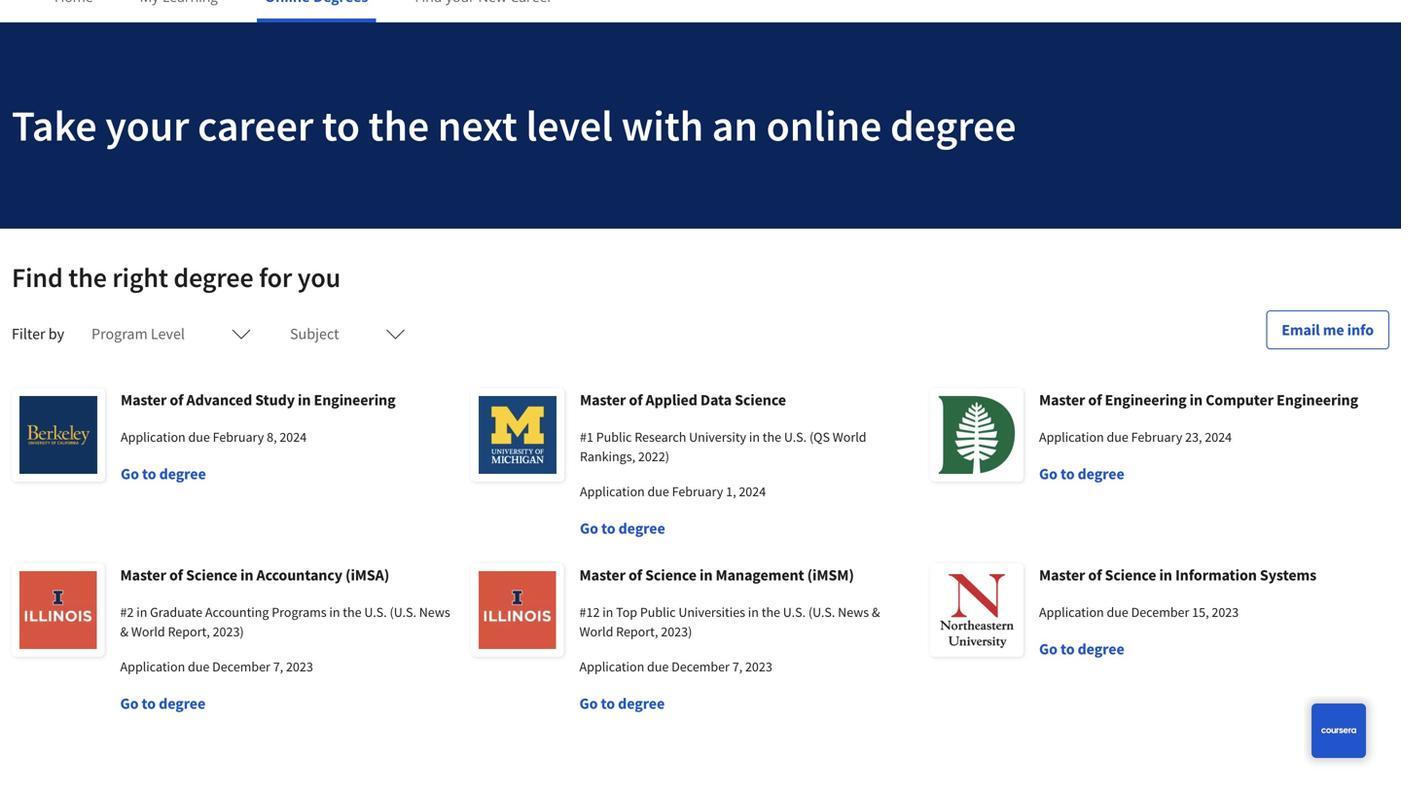 Task type: vqa. For each thing, say whether or not it's contained in the screenshot.
World
yes



Task type: locate. For each thing, give the bounding box(es) containing it.
3 engineering from the left
[[1277, 390, 1359, 410]]

due
[[188, 428, 210, 446], [1107, 428, 1129, 446], [648, 483, 670, 500], [1107, 604, 1129, 621], [188, 658, 210, 676], [647, 658, 669, 676]]

2024 right 8,
[[280, 428, 307, 446]]

2024 right 1,
[[739, 483, 766, 500]]

university of illinois at urbana-champaign image left the #12
[[471, 564, 564, 657]]

1 horizontal spatial world
[[580, 623, 614, 641]]

february left 1,
[[672, 483, 724, 500]]

2024
[[280, 428, 307, 446], [1205, 428, 1233, 446], [739, 483, 766, 500]]

master of science in accountancy (imsa)
[[120, 566, 390, 585]]

go to degree down graduate
[[120, 694, 206, 714]]

& inside #2 in graduate accounting programs in the u.s. (u.s. news & world report, 2023)
[[120, 623, 129, 641]]

of for master of science in accountancy (imsa)
[[169, 566, 183, 585]]

report, down graduate
[[168, 623, 210, 641]]

0 horizontal spatial news
[[419, 604, 450, 621]]

university of california, berkeley image
[[12, 388, 105, 482]]

in
[[298, 390, 311, 410], [1190, 390, 1203, 410], [749, 428, 760, 446], [240, 566, 253, 585], [700, 566, 713, 585], [1160, 566, 1173, 585], [137, 604, 147, 621], [329, 604, 340, 621], [603, 604, 614, 621], [748, 604, 759, 621]]

engineering up application due february 23, 2024
[[1105, 390, 1187, 410]]

u.s. down (imsa)
[[364, 604, 387, 621]]

december down accounting
[[212, 658, 271, 676]]

email me info button
[[1267, 311, 1390, 349]]

#1
[[580, 428, 594, 446]]

public inside #1 public research university in the u.s. (qs world rankings, 2022)
[[596, 428, 632, 446]]

application right dartmouth college image
[[1040, 428, 1105, 446]]

&
[[872, 604, 880, 621], [120, 623, 129, 641]]

master of engineering in computer engineering
[[1040, 390, 1359, 410]]

2 7, from the left
[[733, 658, 743, 676]]

of for master of science in management (imsm)
[[629, 566, 642, 585]]

go to degree
[[121, 464, 206, 484], [1040, 464, 1125, 484], [580, 519, 665, 538], [1040, 640, 1125, 659], [120, 694, 206, 714], [580, 694, 665, 714]]

february
[[213, 428, 264, 446], [1132, 428, 1183, 446], [672, 483, 724, 500]]

go to degree down application due february 8, 2024
[[121, 464, 206, 484]]

accounting
[[205, 604, 269, 621]]

1 horizontal spatial december
[[672, 658, 730, 676]]

of for master of engineering in computer engineering
[[1089, 390, 1102, 410]]

master for master of applied data science
[[580, 390, 626, 410]]

2 application due december 7, 2023 from the left
[[580, 658, 773, 676]]

2024 for computer
[[1205, 428, 1233, 446]]

the down the management
[[762, 604, 781, 621]]

of up application due december 15, 2023
[[1089, 566, 1102, 585]]

master up application due december 15, 2023
[[1040, 566, 1086, 585]]

master for master of engineering in computer engineering
[[1040, 390, 1086, 410]]

info
[[1348, 320, 1375, 340]]

1 vertical spatial &
[[120, 623, 129, 641]]

master of science in information systems
[[1040, 566, 1317, 585]]

2 news from the left
[[838, 604, 869, 621]]

graduate
[[150, 604, 203, 621]]

go right northeastern university image on the right bottom of the page
[[1040, 640, 1058, 659]]

0 horizontal spatial 7,
[[273, 658, 283, 676]]

application due december 7, 2023
[[120, 658, 313, 676], [580, 658, 773, 676]]

0 vertical spatial public
[[596, 428, 632, 446]]

news inside #2 in graduate accounting programs in the u.s. (u.s. news & world report, 2023)
[[419, 604, 450, 621]]

degree
[[891, 98, 1017, 152], [174, 260, 254, 294], [159, 464, 206, 484], [1078, 464, 1125, 484], [619, 519, 665, 538], [1078, 640, 1125, 659], [159, 694, 206, 714], [618, 694, 665, 714]]

2023) down accounting
[[213, 623, 244, 641]]

1 horizontal spatial february
[[672, 483, 724, 500]]

application due december 7, 2023 for management
[[580, 658, 773, 676]]

0 horizontal spatial (u.s.
[[390, 604, 417, 621]]

go to degree down top
[[580, 694, 665, 714]]

due down master of science in information systems on the right of the page
[[1107, 604, 1129, 621]]

2023) inside #2 in graduate accounting programs in the u.s. (u.s. news & world report, 2023)
[[213, 623, 244, 641]]

2 horizontal spatial 2024
[[1205, 428, 1233, 446]]

0 horizontal spatial public
[[596, 428, 632, 446]]

report, for master of science in accountancy (imsa)
[[168, 623, 210, 641]]

december
[[1132, 604, 1190, 621], [212, 658, 271, 676], [672, 658, 730, 676]]

application due december 7, 2023 down accounting
[[120, 658, 313, 676]]

of up top
[[629, 566, 642, 585]]

of for master of science in information systems
[[1089, 566, 1102, 585]]

of up application due february 23, 2024
[[1089, 390, 1102, 410]]

1 vertical spatial public
[[640, 604, 676, 621]]

engineering for computer
[[1277, 390, 1359, 410]]

u.s. inside #2 in graduate accounting programs in the u.s. (u.s. news & world report, 2023)
[[364, 604, 387, 621]]

1 2023) from the left
[[213, 623, 244, 641]]

1 engineering from the left
[[314, 390, 396, 410]]

top
[[616, 604, 638, 621]]

public
[[596, 428, 632, 446], [640, 604, 676, 621]]

news
[[419, 604, 450, 621], [838, 604, 869, 621]]

university of michigan image
[[471, 388, 565, 482]]

0 horizontal spatial &
[[120, 623, 129, 641]]

0 horizontal spatial 2024
[[280, 428, 307, 446]]

universities
[[679, 604, 746, 621]]

1 horizontal spatial (u.s.
[[809, 604, 836, 621]]

level
[[526, 98, 613, 152]]

to
[[322, 98, 360, 152], [142, 464, 156, 484], [1061, 464, 1075, 484], [602, 519, 616, 538], [1061, 640, 1075, 659], [142, 694, 156, 714], [601, 694, 615, 714]]

1 university of illinois at urbana-champaign image from the left
[[12, 564, 105, 657]]

science up universities
[[646, 566, 697, 585]]

university of illinois at urbana-champaign image
[[12, 564, 105, 657], [471, 564, 564, 657]]

in up universities
[[700, 566, 713, 585]]

2023 right 15, on the right bottom of the page
[[1212, 604, 1239, 621]]

7, for management
[[733, 658, 743, 676]]

master up "#1"
[[580, 390, 626, 410]]

filter by
[[12, 324, 64, 344]]

engineering down email me info
[[1277, 390, 1359, 410]]

find the right degree for you
[[12, 260, 341, 294]]

2023)
[[213, 623, 244, 641], [661, 623, 692, 641]]

world right (qs on the bottom of the page
[[833, 428, 867, 446]]

engineering down subject popup button
[[314, 390, 396, 410]]

1 application due december 7, 2023 from the left
[[120, 658, 313, 676]]

(u.s. for (imsm)
[[809, 604, 836, 621]]

news for (imsm)
[[838, 604, 869, 621]]

1 7, from the left
[[273, 658, 283, 676]]

world down the #12
[[580, 623, 614, 641]]

0 horizontal spatial 2023)
[[213, 623, 244, 641]]

report, inside #12 in top public universities in the u.s. (u.s. news & world report, 2023)
[[616, 623, 659, 641]]

1 horizontal spatial 7,
[[733, 658, 743, 676]]

public inside #12 in top public universities in the u.s. (u.s. news & world report, 2023)
[[640, 604, 676, 621]]

1 horizontal spatial university of illinois at urbana-champaign image
[[471, 564, 564, 657]]

2 university of illinois at urbana-champaign image from the left
[[471, 564, 564, 657]]

science
[[735, 390, 787, 410], [186, 566, 237, 585], [646, 566, 697, 585], [1105, 566, 1157, 585]]

in up 23,
[[1190, 390, 1203, 410]]

an
[[712, 98, 758, 152]]

of left advanced
[[170, 390, 183, 410]]

application right university of california, berkeley image
[[121, 428, 186, 446]]

#2
[[120, 604, 134, 621]]

the down (imsa)
[[343, 604, 362, 621]]

in right programs
[[329, 604, 340, 621]]

with
[[622, 98, 704, 152]]

science for master of science in accountancy (imsa)
[[186, 566, 237, 585]]

application right northeastern university image on the right bottom of the page
[[1040, 604, 1105, 621]]

2 horizontal spatial february
[[1132, 428, 1183, 446]]

management
[[716, 566, 805, 585]]

2 2023) from the left
[[661, 623, 692, 641]]

7,
[[273, 658, 283, 676], [733, 658, 743, 676]]

0 horizontal spatial december
[[212, 658, 271, 676]]

0 horizontal spatial engineering
[[314, 390, 396, 410]]

u.s. left (qs on the bottom of the page
[[785, 428, 807, 446]]

in down the management
[[748, 604, 759, 621]]

(u.s. inside #12 in top public universities in the u.s. (u.s. news & world report, 2023)
[[809, 604, 836, 621]]

science up application due december 15, 2023
[[1105, 566, 1157, 585]]

u.s.
[[785, 428, 807, 446], [364, 604, 387, 621], [783, 604, 806, 621]]

1 news from the left
[[419, 604, 450, 621]]

rankings,
[[580, 448, 636, 465]]

december left 15, on the right bottom of the page
[[1132, 604, 1190, 621]]

science right data
[[735, 390, 787, 410]]

the
[[369, 98, 429, 152], [68, 260, 107, 294], [763, 428, 782, 446], [343, 604, 362, 621], [762, 604, 781, 621]]

computer
[[1206, 390, 1274, 410]]

2023) down universities
[[661, 623, 692, 641]]

2023 down #2 in graduate accounting programs in the u.s. (u.s. news & world report, 2023)
[[286, 658, 313, 676]]

news inside #12 in top public universities in the u.s. (u.s. news & world report, 2023)
[[838, 604, 869, 621]]

engineering
[[314, 390, 396, 410], [1105, 390, 1187, 410], [1277, 390, 1359, 410]]

take
[[12, 98, 97, 152]]

0 horizontal spatial world
[[131, 623, 165, 641]]

1 horizontal spatial application due december 7, 2023
[[580, 658, 773, 676]]

7, down #2 in graduate accounting programs in the u.s. (u.s. news & world report, 2023)
[[273, 658, 283, 676]]

advanced
[[186, 390, 252, 410]]

due down graduate
[[188, 658, 210, 676]]

1 report, from the left
[[168, 623, 210, 641]]

u.s. down the management
[[783, 604, 806, 621]]

next
[[438, 98, 518, 152]]

& inside #12 in top public universities in the u.s. (u.s. news & world report, 2023)
[[872, 604, 880, 621]]

master up application due february 23, 2024
[[1040, 390, 1086, 410]]

report, down top
[[616, 623, 659, 641]]

report, inside #2 in graduate accounting programs in the u.s. (u.s. news & world report, 2023)
[[168, 623, 210, 641]]

in up accounting
[[240, 566, 253, 585]]

february left 8,
[[213, 428, 264, 446]]

1 horizontal spatial news
[[838, 604, 869, 621]]

master of applied data science
[[580, 390, 787, 410]]

1 horizontal spatial public
[[640, 604, 676, 621]]

due down advanced
[[188, 428, 210, 446]]

dartmouth college image
[[931, 388, 1024, 482]]

world inside #12 in top public universities in the u.s. (u.s. news & world report, 2023)
[[580, 623, 614, 641]]

1 horizontal spatial report,
[[616, 623, 659, 641]]

application down graduate
[[120, 658, 185, 676]]

(u.s.
[[390, 604, 417, 621], [809, 604, 836, 621]]

master down program level
[[121, 390, 167, 410]]

world for master of science in accountancy (imsa)
[[131, 623, 165, 641]]

go
[[121, 464, 139, 484], [1040, 464, 1058, 484], [580, 519, 599, 538], [1040, 640, 1058, 659], [120, 694, 139, 714], [580, 694, 598, 714]]

u.s. inside #12 in top public universities in the u.s. (u.s. news & world report, 2023)
[[783, 604, 806, 621]]

7, down #12 in top public universities in the u.s. (u.s. news & world report, 2023)
[[733, 658, 743, 676]]

programs
[[272, 604, 327, 621]]

& for master of science in accountancy (imsa)
[[120, 623, 129, 641]]

0 horizontal spatial 2023
[[286, 658, 313, 676]]

2023) inside #12 in top public universities in the u.s. (u.s. news & world report, 2023)
[[661, 623, 692, 641]]

2 report, from the left
[[616, 623, 659, 641]]

master
[[121, 390, 167, 410], [580, 390, 626, 410], [1040, 390, 1086, 410], [120, 566, 166, 585], [580, 566, 626, 585], [1040, 566, 1086, 585]]

world down #2
[[131, 623, 165, 641]]

public up rankings,
[[596, 428, 632, 446]]

in right university
[[749, 428, 760, 446]]

2023
[[1212, 604, 1239, 621], [286, 658, 313, 676], [746, 658, 773, 676]]

of up graduate
[[169, 566, 183, 585]]

december down #12 in top public universities in the u.s. (u.s. news & world report, 2023)
[[672, 658, 730, 676]]

2 horizontal spatial world
[[833, 428, 867, 446]]

1 (u.s. from the left
[[390, 604, 417, 621]]

world inside #2 in graduate accounting programs in the u.s. (u.s. news & world report, 2023)
[[131, 623, 165, 641]]

0 vertical spatial &
[[872, 604, 880, 621]]

2023 down #12 in top public universities in the u.s. (u.s. news & world report, 2023)
[[746, 658, 773, 676]]

0 horizontal spatial february
[[213, 428, 264, 446]]

0 horizontal spatial report,
[[168, 623, 210, 641]]

1 horizontal spatial 2023
[[746, 658, 773, 676]]

science up accounting
[[186, 566, 237, 585]]

accountancy
[[257, 566, 343, 585]]

2 horizontal spatial engineering
[[1277, 390, 1359, 410]]

0 horizontal spatial application due december 7, 2023
[[120, 658, 313, 676]]

1 horizontal spatial engineering
[[1105, 390, 1187, 410]]

study
[[255, 390, 295, 410]]

university
[[689, 428, 747, 446]]

master up #2
[[120, 566, 166, 585]]

world
[[833, 428, 867, 446], [131, 623, 165, 641], [580, 623, 614, 641]]

#2 in graduate accounting programs in the u.s. (u.s. news & world report, 2023)
[[120, 604, 450, 641]]

2 (u.s. from the left
[[809, 604, 836, 621]]

report,
[[168, 623, 210, 641], [616, 623, 659, 641]]

go to degree down application due february 1, 2024
[[580, 519, 665, 538]]

application due december 7, 2023 down universities
[[580, 658, 773, 676]]

master for master of advanced study in engineering
[[121, 390, 167, 410]]

(u.s. inside #2 in graduate accounting programs in the u.s. (u.s. news & world report, 2023)
[[390, 604, 417, 621]]

university of illinois at urbana-champaign image left #2
[[12, 564, 105, 657]]

2024 right 23,
[[1205, 428, 1233, 446]]

due left 23,
[[1107, 428, 1129, 446]]

1 horizontal spatial &
[[872, 604, 880, 621]]

university of illinois at urbana-champaign image for master of science in accountancy (imsa)
[[12, 564, 105, 657]]

2 horizontal spatial december
[[1132, 604, 1190, 621]]

(imsa)
[[346, 566, 390, 585]]

public right top
[[640, 604, 676, 621]]

the left (qs on the bottom of the page
[[763, 428, 782, 446]]

go to degree down application due december 15, 2023
[[1040, 640, 1125, 659]]

0 horizontal spatial university of illinois at urbana-champaign image
[[12, 564, 105, 657]]

master up the #12
[[580, 566, 626, 585]]

of
[[170, 390, 183, 410], [629, 390, 643, 410], [1089, 390, 1102, 410], [169, 566, 183, 585], [629, 566, 642, 585], [1089, 566, 1102, 585]]

application
[[121, 428, 186, 446], [1040, 428, 1105, 446], [580, 483, 645, 500], [1040, 604, 1105, 621], [120, 658, 185, 676], [580, 658, 645, 676]]

23,
[[1186, 428, 1203, 446]]

1 horizontal spatial 2023)
[[661, 623, 692, 641]]

data
[[701, 390, 732, 410]]

february left 23,
[[1132, 428, 1183, 446]]

program level button
[[80, 311, 263, 357]]

of left applied
[[629, 390, 643, 410]]

master for master of science in information systems
[[1040, 566, 1086, 585]]



Task type: describe. For each thing, give the bounding box(es) containing it.
application due december 15, 2023
[[1040, 604, 1239, 621]]

#1 public research university in the u.s. (qs world rankings, 2022)
[[580, 428, 867, 465]]

master of science in management (imsm)
[[580, 566, 854, 585]]

world for master of science in management (imsm)
[[580, 623, 614, 641]]

february for engineering
[[1132, 428, 1183, 446]]

right
[[112, 260, 168, 294]]

15,
[[1193, 604, 1210, 621]]

systems
[[1261, 566, 1317, 585]]

your
[[105, 98, 189, 152]]

december for master of science in management (imsm)
[[672, 658, 730, 676]]

in right study
[[298, 390, 311, 410]]

subject
[[290, 324, 339, 344]]

#12
[[580, 604, 600, 621]]

applied
[[646, 390, 698, 410]]

december for master of science in accountancy (imsa)
[[212, 658, 271, 676]]

1,
[[726, 483, 736, 500]]

application due december 7, 2023 for accountancy
[[120, 658, 313, 676]]

science for master of science in management (imsm)
[[646, 566, 697, 585]]

& for master of science in management (imsm)
[[872, 604, 880, 621]]

2023) for management
[[661, 623, 692, 641]]

master of advanced study in engineering
[[121, 390, 396, 410]]

2024 for in
[[280, 428, 307, 446]]

master for master of science in accountancy (imsa)
[[120, 566, 166, 585]]

application due february 23, 2024
[[1040, 428, 1233, 446]]

u.s. inside #1 public research university in the u.s. (qs world rankings, 2022)
[[785, 428, 807, 446]]

email me info
[[1282, 320, 1375, 340]]

me
[[1324, 320, 1345, 340]]

application down rankings,
[[580, 483, 645, 500]]

1 horizontal spatial 2024
[[739, 483, 766, 500]]

take your career to the next level with an online degree
[[12, 98, 1017, 152]]

(imsm)
[[808, 566, 854, 585]]

go down the #12
[[580, 694, 598, 714]]

news for (imsa)
[[419, 604, 450, 621]]

application down top
[[580, 658, 645, 676]]

master for master of science in management (imsm)
[[580, 566, 626, 585]]

february for advanced
[[213, 428, 264, 446]]

go right university of california, berkeley image
[[121, 464, 139, 484]]

of for master of applied data science
[[629, 390, 643, 410]]

career
[[198, 98, 314, 152]]

in right #2
[[137, 604, 147, 621]]

information
[[1176, 566, 1258, 585]]

program
[[92, 324, 148, 344]]

report, for master of science in management (imsm)
[[616, 623, 659, 641]]

#12 in top public universities in the u.s. (u.s. news & world report, 2023)
[[580, 604, 880, 641]]

filter
[[12, 324, 45, 344]]

(qs
[[810, 428, 830, 446]]

in right the #12
[[603, 604, 614, 621]]

program level
[[92, 324, 185, 344]]

research
[[635, 428, 687, 446]]

application due february 1, 2024
[[580, 483, 766, 500]]

you
[[298, 260, 341, 294]]

u.s. for master of science in management (imsm)
[[783, 604, 806, 621]]

engineering for in
[[314, 390, 396, 410]]

2022)
[[638, 448, 670, 465]]

go down #2
[[120, 694, 139, 714]]

find
[[12, 260, 63, 294]]

2 horizontal spatial 2023
[[1212, 604, 1239, 621]]

university of illinois at urbana-champaign image for master of science in management (imsm)
[[471, 564, 564, 657]]

2023) for accountancy
[[213, 623, 244, 641]]

online
[[767, 98, 882, 152]]

due down 2022)
[[648, 483, 670, 500]]

the right find
[[68, 260, 107, 294]]

go right dartmouth college image
[[1040, 464, 1058, 484]]

go to degree down application due february 23, 2024
[[1040, 464, 1125, 484]]

the inside #12 in top public universities in the u.s. (u.s. news & world report, 2023)
[[762, 604, 781, 621]]

application due february 8, 2024
[[121, 428, 307, 446]]

science for master of science in information systems
[[1105, 566, 1157, 585]]

(u.s. for (imsa)
[[390, 604, 417, 621]]

2 engineering from the left
[[1105, 390, 1187, 410]]

by
[[48, 324, 64, 344]]

northeastern university image
[[931, 564, 1024, 657]]

world inside #1 public research university in the u.s. (qs world rankings, 2022)
[[833, 428, 867, 446]]

the left next
[[369, 98, 429, 152]]

level
[[151, 324, 185, 344]]

in inside #1 public research university in the u.s. (qs world rankings, 2022)
[[749, 428, 760, 446]]

u.s. for master of science in accountancy (imsa)
[[364, 604, 387, 621]]

the inside #1 public research university in the u.s. (qs world rankings, 2022)
[[763, 428, 782, 446]]

go down rankings,
[[580, 519, 599, 538]]

the inside #2 in graduate accounting programs in the u.s. (u.s. news & world report, 2023)
[[343, 604, 362, 621]]

2023 for master of science in accountancy (imsa)
[[286, 658, 313, 676]]

of for master of advanced study in engineering
[[170, 390, 183, 410]]

for
[[259, 260, 292, 294]]

email
[[1282, 320, 1321, 340]]

in up application due december 15, 2023
[[1160, 566, 1173, 585]]

2023 for master of science in management (imsm)
[[746, 658, 773, 676]]

subject button
[[278, 311, 417, 357]]

due down #12 in top public universities in the u.s. (u.s. news & world report, 2023)
[[647, 658, 669, 676]]

7, for accountancy
[[273, 658, 283, 676]]

8,
[[267, 428, 277, 446]]



